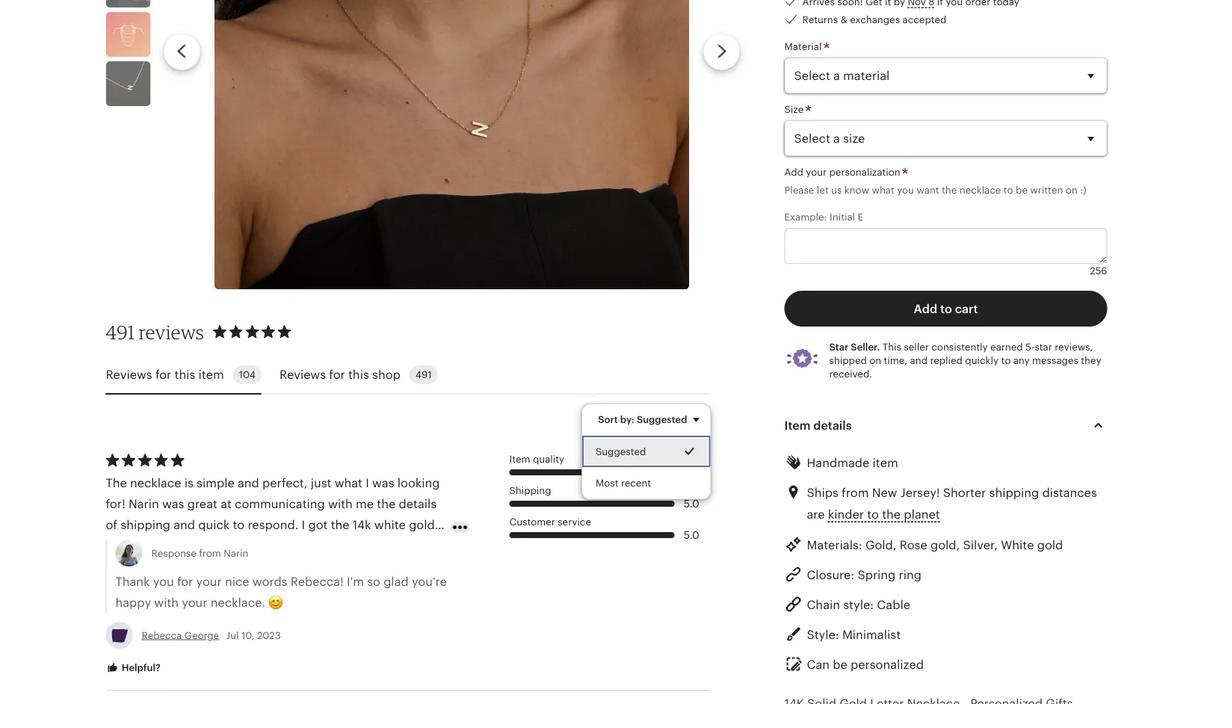 Task type: vqa. For each thing, say whether or not it's contained in the screenshot.
Something you need tag Something you want you need to wear image 5
no



Task type: describe. For each thing, give the bounding box(es) containing it.
please
[[784, 184, 814, 195]]

want
[[917, 184, 939, 195]]

chain
[[807, 598, 840, 611]]

gold,
[[866, 538, 897, 552]]

reviews for this item
[[106, 368, 224, 382]]

and right silver
[[330, 539, 351, 552]]

sort by: suggested
[[598, 414, 687, 425]]

service
[[558, 516, 591, 527]]

2023
[[257, 630, 281, 641]]

rebecca george link
[[142, 630, 219, 641]]

advised
[[156, 539, 200, 552]]

planet
[[904, 508, 940, 521]]

accepted
[[903, 14, 947, 25]]

written
[[1030, 184, 1063, 195]]

seller.
[[851, 341, 880, 352]]

let
[[817, 184, 829, 195]]

jersey!
[[900, 486, 940, 499]]

plated.
[[169, 560, 209, 573]]

this seller consistently earned 5-star reviews, shipped on time, and replied quickly to any messages they received.
[[829, 341, 1101, 379]]

the left letter
[[355, 539, 373, 552]]

letter
[[376, 539, 407, 552]]

quick
[[198, 518, 230, 531]]

cart
[[955, 302, 978, 315]]

0 vertical spatial white
[[374, 518, 406, 531]]

2 5.0 from the top
[[684, 498, 699, 510]]

glad
[[384, 575, 409, 588]]

most
[[596, 478, 619, 489]]

tab list containing reviews for this item
[[106, 357, 711, 395]]

us
[[831, 184, 842, 195]]

handmade
[[807, 456, 870, 469]]

necklace.
[[211, 596, 265, 609]]

star
[[1035, 341, 1052, 352]]

i'm
[[347, 575, 364, 588]]

exchanges
[[850, 14, 900, 25]]

item for item details
[[784, 419, 811, 432]]

know
[[844, 184, 869, 195]]

add for add your personalization
[[784, 166, 803, 178]]

for!
[[106, 497, 125, 511]]

by:
[[620, 414, 634, 425]]

happy
[[115, 596, 151, 609]]

1 vertical spatial your
[[196, 575, 222, 588]]

suggested button
[[582, 436, 710, 467]]

the inside kinder to the planet button
[[882, 508, 901, 521]]

style:
[[843, 598, 874, 611]]

1 horizontal spatial is
[[260, 539, 269, 552]]

communicating
[[235, 497, 325, 511]]

to inside kinder to the planet button
[[867, 508, 879, 521]]

item quality
[[509, 453, 564, 465]]

jul
[[226, 630, 239, 641]]

any
[[1013, 355, 1030, 366]]

with inside the 'thank you for your nice words rebecca! i'm so glad you're happy with your necklace.  😊'
[[154, 596, 179, 609]]

0 vertical spatial be
[[1016, 184, 1028, 195]]

what inside the necklace is simple and perfect, just what i was looking for! narin was great at communicating with me the details of shipping and quick to respond.   i got the 14k white gold, and was advised the chain is 925 silver and the letter is 14k white gold plated.
[[335, 476, 363, 490]]

helpful? button
[[95, 654, 172, 682]]

491 reviews
[[106, 320, 204, 344]]

1 horizontal spatial narin
[[224, 548, 248, 559]]

the necklace is simple and perfect, just what i was looking for! narin was great at communicating with me the details of shipping and quick to respond.   i got the 14k white gold, and was advised the chain is 925 silver and the letter is 14k white gold plated.
[[106, 476, 441, 573]]

menu containing suggested
[[582, 404, 711, 500]]

can be personalized
[[807, 658, 924, 671]]

reviews
[[139, 320, 204, 344]]

new
[[872, 486, 897, 499]]

details inside the necklace is simple and perfect, just what i was looking for! narin was great at communicating with me the details of shipping and quick to respond.   i got the 14k white gold, and was advised the chain is 925 silver and the letter is 14k white gold plated.
[[399, 497, 437, 511]]

style: minimalist
[[807, 628, 901, 641]]

quality
[[533, 453, 564, 465]]

chain
[[225, 539, 256, 552]]

minimalist
[[842, 628, 901, 641]]

kinder
[[828, 508, 864, 521]]

491 for 491
[[415, 369, 432, 381]]

0 vertical spatial item
[[198, 368, 224, 382]]

0 vertical spatial your
[[806, 166, 827, 178]]

rebecca
[[142, 630, 182, 641]]

shop
[[372, 368, 400, 382]]

customer
[[509, 516, 555, 527]]

just
[[311, 476, 331, 490]]

to left written
[[1004, 184, 1013, 195]]

response
[[151, 548, 196, 559]]

at
[[221, 497, 232, 511]]

and up advised
[[174, 518, 195, 531]]

respond.
[[248, 518, 299, 531]]

gold inside the necklace is simple and perfect, just what i was looking for! narin was great at communicating with me the details of shipping and quick to respond.   i got the 14k white gold, and was advised the chain is 925 silver and the letter is 14k white gold plated.
[[140, 560, 166, 573]]

perfect,
[[262, 476, 308, 490]]

this for item
[[175, 368, 195, 382]]

are
[[807, 508, 825, 521]]

you're
[[412, 575, 447, 588]]

returns
[[802, 14, 838, 25]]

thank
[[115, 575, 150, 588]]

and down 'of'
[[106, 539, 127, 552]]

kinder to the planet
[[828, 508, 940, 521]]

1 horizontal spatial you
[[897, 184, 914, 195]]

details inside dropdown button
[[813, 419, 852, 432]]

ships
[[807, 486, 839, 499]]

most recent
[[596, 478, 651, 489]]

shipping inside the necklace is simple and perfect, just what i was looking for! narin was great at communicating with me the details of shipping and quick to respond.   i got the 14k white gold, and was advised the chain is 925 silver and the letter is 14k white gold plated.
[[121, 518, 170, 531]]

recent
[[621, 478, 651, 489]]

rose
[[900, 538, 927, 552]]

words
[[253, 575, 287, 588]]

1 vertical spatial be
[[833, 658, 848, 671]]

0 vertical spatial necklace
[[960, 184, 1001, 195]]

add to cart button
[[784, 291, 1107, 327]]

0 horizontal spatial is
[[184, 476, 193, 490]]

for for shop
[[329, 368, 345, 382]]

ships from new jersey! shorter shipping distances are
[[807, 486, 1097, 521]]

necklace inside the necklace is simple and perfect, just what i was looking for! narin was great at communicating with me the details of shipping and quick to respond.   i got the 14k white gold, and was advised the chain is 925 silver and the letter is 14k white gold plated.
[[130, 476, 181, 490]]

received.
[[829, 368, 872, 379]]

messages
[[1032, 355, 1079, 366]]

0 vertical spatial on
[[1066, 184, 1078, 195]]

and inside the 'this seller consistently earned 5-star reviews, shipped on time, and replied quickly to any messages they received.'
[[910, 355, 928, 366]]

:)
[[1080, 184, 1086, 195]]

to inside the necklace is simple and perfect, just what i was looking for! narin was great at communicating with me the details of shipping and quick to respond.   i got the 14k white gold, and was advised the chain is 925 silver and the letter is 14k white gold plated.
[[233, 518, 245, 531]]



Task type: locate. For each thing, give the bounding box(es) containing it.
ring
[[899, 568, 922, 582]]

14k solid gold letter necklace, minimalist letter necklace, letter necklace, initial necklace, birthday gift for her, christmas jewelry gift image
[[106, 0, 151, 7], [214, 0, 689, 289], [106, 12, 151, 57], [106, 61, 151, 106]]

for left shop
[[329, 368, 345, 382]]

1 horizontal spatial on
[[1066, 184, 1078, 195]]

1 horizontal spatial item
[[784, 419, 811, 432]]

1 horizontal spatial item
[[873, 456, 898, 469]]

time,
[[884, 355, 908, 366]]

be right the can
[[833, 658, 848, 671]]

0 horizontal spatial 14k
[[353, 518, 371, 531]]

add for add to cart
[[914, 302, 937, 315]]

necklace right the
[[130, 476, 181, 490]]

from inside ships from new jersey! shorter shipping distances are
[[842, 486, 869, 499]]

2 horizontal spatial was
[[372, 476, 394, 490]]

the
[[942, 184, 957, 195], [377, 497, 396, 511], [882, 508, 901, 521], [331, 518, 349, 531], [203, 539, 222, 552], [355, 539, 373, 552]]

1 vertical spatial 14k
[[422, 539, 441, 552]]

0 horizontal spatial item
[[509, 453, 530, 465]]

this down the "reviews"
[[175, 368, 195, 382]]

to inside the add to cart button
[[940, 302, 952, 315]]

from up kinder
[[842, 486, 869, 499]]

personalized
[[851, 658, 924, 671]]

item up "handmade"
[[784, 419, 811, 432]]

1 horizontal spatial be
[[1016, 184, 1028, 195]]

1 horizontal spatial with
[[328, 497, 353, 511]]

shipping inside ships from new jersey! shorter shipping distances are
[[989, 486, 1039, 499]]

14k down me
[[353, 518, 371, 531]]

0 horizontal spatial 491
[[106, 320, 135, 344]]

0 vertical spatial details
[[813, 419, 852, 432]]

5-
[[1026, 341, 1035, 352]]

1 this from the left
[[175, 368, 195, 382]]

5.0 down suggested 'button'
[[684, 498, 699, 510]]

item up new
[[873, 456, 898, 469]]

2 horizontal spatial for
[[329, 368, 345, 382]]

0 horizontal spatial details
[[399, 497, 437, 511]]

0 horizontal spatial add
[[784, 166, 803, 178]]

1 vertical spatial from
[[199, 548, 221, 559]]

be left written
[[1016, 184, 1028, 195]]

0 vertical spatial 491
[[106, 320, 135, 344]]

0 horizontal spatial gold,
[[409, 518, 438, 531]]

0 horizontal spatial this
[[175, 368, 195, 382]]

sort
[[598, 414, 618, 425]]

1 horizontal spatial i
[[366, 476, 369, 490]]

simple
[[197, 476, 235, 490]]

and down the seller
[[910, 355, 928, 366]]

white
[[374, 518, 406, 531], [106, 560, 137, 573]]

for down the "reviews"
[[155, 368, 171, 382]]

0 horizontal spatial shipping
[[121, 518, 170, 531]]

with
[[328, 497, 353, 511], [154, 596, 179, 609]]

2 vertical spatial was
[[130, 539, 152, 552]]

reviews down "491 reviews" on the left top of page
[[106, 368, 152, 382]]

on
[[1066, 184, 1078, 195], [869, 355, 881, 366]]

0 vertical spatial with
[[328, 497, 353, 511]]

on down seller. on the right of the page
[[869, 355, 881, 366]]

nice
[[225, 575, 249, 588]]

reviews for reviews for this item
[[106, 368, 152, 382]]

materials: gold, rose gold, silver, white gold
[[807, 538, 1063, 552]]

shorter
[[943, 486, 986, 499]]

is right letter
[[410, 539, 419, 552]]

1 vertical spatial you
[[153, 575, 174, 588]]

style:
[[807, 628, 839, 641]]

shipping right 'of'
[[121, 518, 170, 531]]

details down looking
[[399, 497, 437, 511]]

the right got at the left of page
[[331, 518, 349, 531]]

rebecca!
[[291, 575, 344, 588]]

what down personalization
[[872, 184, 895, 195]]

add
[[784, 166, 803, 178], [914, 302, 937, 315]]

Add your personalization text field
[[784, 228, 1107, 264]]

0 horizontal spatial gold
[[140, 560, 166, 573]]

what
[[872, 184, 895, 195], [335, 476, 363, 490]]

0 vertical spatial gold,
[[409, 518, 438, 531]]

0 horizontal spatial white
[[106, 560, 137, 573]]

i left got at the left of page
[[302, 518, 305, 531]]

replied
[[930, 355, 963, 366]]

earned
[[990, 341, 1023, 352]]

0 vertical spatial narin
[[128, 497, 159, 511]]

gold down response
[[140, 560, 166, 573]]

item details
[[784, 419, 852, 432]]

you inside the 'thank you for your nice words rebecca! i'm so glad you're happy with your necklace.  😊'
[[153, 575, 174, 588]]

thank you for your nice words rebecca! i'm so glad you're happy with your necklace.  😊
[[115, 575, 447, 609]]

narin right for!
[[128, 497, 159, 511]]

5.0 for quality
[[684, 466, 699, 478]]

2 this from the left
[[348, 368, 369, 382]]

0 horizontal spatial i
[[302, 518, 305, 531]]

add up please
[[784, 166, 803, 178]]

customer service
[[509, 516, 591, 527]]

1 vertical spatial shipping
[[121, 518, 170, 531]]

shipping right 'shorter' on the right bottom
[[989, 486, 1039, 499]]

item for item quality
[[509, 453, 530, 465]]

your up let
[[806, 166, 827, 178]]

0 vertical spatial what
[[872, 184, 895, 195]]

necklace right want
[[960, 184, 1001, 195]]

1 vertical spatial item
[[509, 453, 530, 465]]

most recent button
[[582, 467, 710, 499]]

item inside item details dropdown button
[[784, 419, 811, 432]]

item
[[198, 368, 224, 382], [873, 456, 898, 469]]

1 vertical spatial add
[[914, 302, 937, 315]]

1 horizontal spatial white
[[374, 518, 406, 531]]

suggested right by:
[[637, 414, 687, 425]]

suggested inside "dropdown button"
[[637, 414, 687, 425]]

491
[[106, 320, 135, 344], [415, 369, 432, 381]]

0 horizontal spatial reviews
[[106, 368, 152, 382]]

reviews for reviews for this shop
[[280, 368, 326, 382]]

example: initial e
[[784, 211, 863, 222]]

was left advised
[[130, 539, 152, 552]]

😊
[[268, 596, 280, 609]]

0 vertical spatial you
[[897, 184, 914, 195]]

this left shop
[[348, 368, 369, 382]]

shipping
[[989, 486, 1039, 499], [121, 518, 170, 531]]

the right me
[[377, 497, 396, 511]]

what up me
[[335, 476, 363, 490]]

0 vertical spatial 5.0
[[684, 466, 699, 478]]

star seller.
[[829, 341, 880, 352]]

the
[[106, 476, 127, 490]]

initial
[[830, 211, 855, 222]]

1 horizontal spatial was
[[162, 497, 184, 511]]

white up letter
[[374, 518, 406, 531]]

your down plated.
[[196, 575, 222, 588]]

gold right white
[[1037, 538, 1063, 552]]

cable
[[877, 598, 910, 611]]

1 vertical spatial necklace
[[130, 476, 181, 490]]

this
[[883, 341, 901, 352]]

0 vertical spatial 14k
[[353, 518, 371, 531]]

0 horizontal spatial you
[[153, 575, 174, 588]]

with left me
[[328, 497, 353, 511]]

2 vertical spatial your
[[182, 596, 207, 609]]

with inside the necklace is simple and perfect, just what i was looking for! narin was great at communicating with me the details of shipping and quick to respond.   i got the 14k white gold, and was advised the chain is 925 silver and the letter is 14k white gold plated.
[[328, 497, 353, 511]]

menu
[[582, 404, 711, 500]]

add your personalization
[[784, 166, 903, 178]]

example:
[[784, 211, 827, 222]]

item left 104
[[198, 368, 224, 382]]

narin up nice
[[224, 548, 248, 559]]

0 horizontal spatial be
[[833, 658, 848, 671]]

item left quality
[[509, 453, 530, 465]]

reviews right 104
[[280, 368, 326, 382]]

for for item
[[155, 368, 171, 382]]

silver
[[296, 539, 327, 552]]

1 vertical spatial with
[[154, 596, 179, 609]]

helpful?
[[119, 662, 161, 673]]

i
[[366, 476, 369, 490], [302, 518, 305, 531]]

this
[[175, 368, 195, 382], [348, 368, 369, 382]]

you down plated.
[[153, 575, 174, 588]]

add up the seller
[[914, 302, 937, 315]]

and right simple
[[238, 476, 259, 490]]

shipped
[[829, 355, 867, 366]]

on inside the 'this seller consistently earned 5-star reviews, shipped on time, and replied quickly to any messages they received.'
[[869, 355, 881, 366]]

sort by: suggested button
[[587, 404, 716, 435]]

1 vertical spatial suggested
[[596, 446, 646, 457]]

1 vertical spatial item
[[873, 456, 898, 469]]

1 horizontal spatial what
[[872, 184, 895, 195]]

1 horizontal spatial this
[[348, 368, 369, 382]]

is up great
[[184, 476, 193, 490]]

for inside the 'thank you for your nice words rebecca! i'm so glad you're happy with your necklace.  😊'
[[177, 575, 193, 588]]

0 horizontal spatial on
[[869, 355, 881, 366]]

5.0 down most recent button
[[684, 529, 699, 541]]

details
[[813, 419, 852, 432], [399, 497, 437, 511]]

add to cart
[[914, 302, 978, 315]]

gold, right "rose"
[[931, 538, 960, 552]]

491 right shop
[[415, 369, 432, 381]]

to down new
[[867, 508, 879, 521]]

0 vertical spatial shipping
[[989, 486, 1039, 499]]

handmade item
[[807, 456, 898, 469]]

0 horizontal spatial necklace
[[130, 476, 181, 490]]

details up "handmade"
[[813, 419, 852, 432]]

1 horizontal spatial details
[[813, 419, 852, 432]]

1 vertical spatial 5.0
[[684, 498, 699, 510]]

from up plated.
[[199, 548, 221, 559]]

please let us know what you want the necklace to be written on :)
[[784, 184, 1086, 195]]

silver,
[[963, 538, 998, 552]]

0 vertical spatial was
[[372, 476, 394, 490]]

got
[[308, 518, 328, 531]]

you left want
[[897, 184, 914, 195]]

0 horizontal spatial from
[[199, 548, 221, 559]]

to down earned
[[1001, 355, 1011, 366]]

1 horizontal spatial for
[[177, 575, 193, 588]]

1 horizontal spatial add
[[914, 302, 937, 315]]

white up thank on the bottom left of the page
[[106, 560, 137, 573]]

i up me
[[366, 476, 369, 490]]

to up chain
[[233, 518, 245, 531]]

1 vertical spatial gold,
[[931, 538, 960, 552]]

response from narin
[[151, 548, 248, 559]]

on left the ":)"
[[1066, 184, 1078, 195]]

0 vertical spatial gold
[[1037, 538, 1063, 552]]

0 vertical spatial suggested
[[637, 414, 687, 425]]

0 horizontal spatial narin
[[128, 497, 159, 511]]

1 horizontal spatial gold,
[[931, 538, 960, 552]]

gold, inside the necklace is simple and perfect, just what i was looking for! narin was great at communicating with me the details of shipping and quick to respond.   i got the 14k white gold, and was advised the chain is 925 silver and the letter is 14k white gold plated.
[[409, 518, 438, 531]]

0 vertical spatial i
[[366, 476, 369, 490]]

1 5.0 from the top
[[684, 466, 699, 478]]

0 horizontal spatial with
[[154, 596, 179, 609]]

white
[[1001, 538, 1034, 552]]

256
[[1090, 265, 1107, 276]]

491 for 491 reviews
[[106, 320, 135, 344]]

gold, down looking
[[409, 518, 438, 531]]

0 horizontal spatial item
[[198, 368, 224, 382]]

tab list
[[106, 357, 711, 395]]

2 horizontal spatial is
[[410, 539, 419, 552]]

1 horizontal spatial necklace
[[960, 184, 1001, 195]]

size
[[784, 104, 806, 115]]

the right want
[[942, 184, 957, 195]]

14k
[[353, 518, 371, 531], [422, 539, 441, 552]]

spring
[[858, 568, 896, 582]]

quickly
[[965, 355, 999, 366]]

personalization
[[829, 166, 900, 178]]

the down "quick"
[[203, 539, 222, 552]]

from for ships
[[842, 486, 869, 499]]

925
[[272, 539, 293, 552]]

1 reviews from the left
[[106, 368, 152, 382]]

0 horizontal spatial what
[[335, 476, 363, 490]]

0 horizontal spatial was
[[130, 539, 152, 552]]

shipping
[[509, 485, 551, 496]]

to left cart
[[940, 302, 952, 315]]

suggested
[[637, 414, 687, 425], [596, 446, 646, 457]]

of
[[106, 518, 117, 531]]

1 vertical spatial was
[[162, 497, 184, 511]]

0 vertical spatial item
[[784, 419, 811, 432]]

5.0 for service
[[684, 529, 699, 541]]

14k up you're
[[422, 539, 441, 552]]

from for response
[[199, 548, 221, 559]]

me
[[356, 497, 374, 511]]

george
[[184, 630, 219, 641]]

1 vertical spatial 491
[[415, 369, 432, 381]]

with right happy
[[154, 596, 179, 609]]

1 horizontal spatial 491
[[415, 369, 432, 381]]

was left great
[[162, 497, 184, 511]]

this for shop
[[348, 368, 369, 382]]

they
[[1081, 355, 1101, 366]]

your
[[806, 166, 827, 178], [196, 575, 222, 588], [182, 596, 207, 609]]

491 left the "reviews"
[[106, 320, 135, 344]]

0 vertical spatial add
[[784, 166, 803, 178]]

1 vertical spatial details
[[399, 497, 437, 511]]

reviews for this shop
[[280, 368, 400, 382]]

add inside button
[[914, 302, 937, 315]]

star
[[829, 341, 849, 352]]

for down plated.
[[177, 575, 193, 588]]

1 horizontal spatial shipping
[[989, 486, 1039, 499]]

looking
[[397, 476, 440, 490]]

1 vertical spatial narin
[[224, 548, 248, 559]]

was up me
[[372, 476, 394, 490]]

is left 925
[[260, 539, 269, 552]]

1 vertical spatial i
[[302, 518, 305, 531]]

1 horizontal spatial reviews
[[280, 368, 326, 382]]

1 vertical spatial white
[[106, 560, 137, 573]]

the down new
[[882, 508, 901, 521]]

your up george
[[182, 596, 207, 609]]

0 horizontal spatial for
[[155, 368, 171, 382]]

1 horizontal spatial 14k
[[422, 539, 441, 552]]

2 vertical spatial 5.0
[[684, 529, 699, 541]]

suggested up most recent
[[596, 446, 646, 457]]

1 horizontal spatial gold
[[1037, 538, 1063, 552]]

1 vertical spatial gold
[[140, 560, 166, 573]]

1 horizontal spatial from
[[842, 486, 869, 499]]

narin inside the necklace is simple and perfect, just what i was looking for! narin was great at communicating with me the details of shipping and quick to respond.   i got the 14k white gold, and was advised the chain is 925 silver and the letter is 14k white gold plated.
[[128, 497, 159, 511]]

seller
[[904, 341, 929, 352]]

104
[[239, 369, 256, 381]]

3 5.0 from the top
[[684, 529, 699, 541]]

you
[[897, 184, 914, 195], [153, 575, 174, 588]]

0 vertical spatial from
[[842, 486, 869, 499]]

consistently
[[932, 341, 988, 352]]

returns & exchanges accepted
[[802, 14, 947, 25]]

1 vertical spatial on
[[869, 355, 881, 366]]

1 vertical spatial what
[[335, 476, 363, 490]]

2 reviews from the left
[[280, 368, 326, 382]]

to inside the 'this seller consistently earned 5-star reviews, shipped on time, and replied quickly to any messages they received.'
[[1001, 355, 1011, 366]]

5.0 right recent
[[684, 466, 699, 478]]

suggested inside 'button'
[[596, 446, 646, 457]]

closure:
[[807, 568, 854, 582]]



